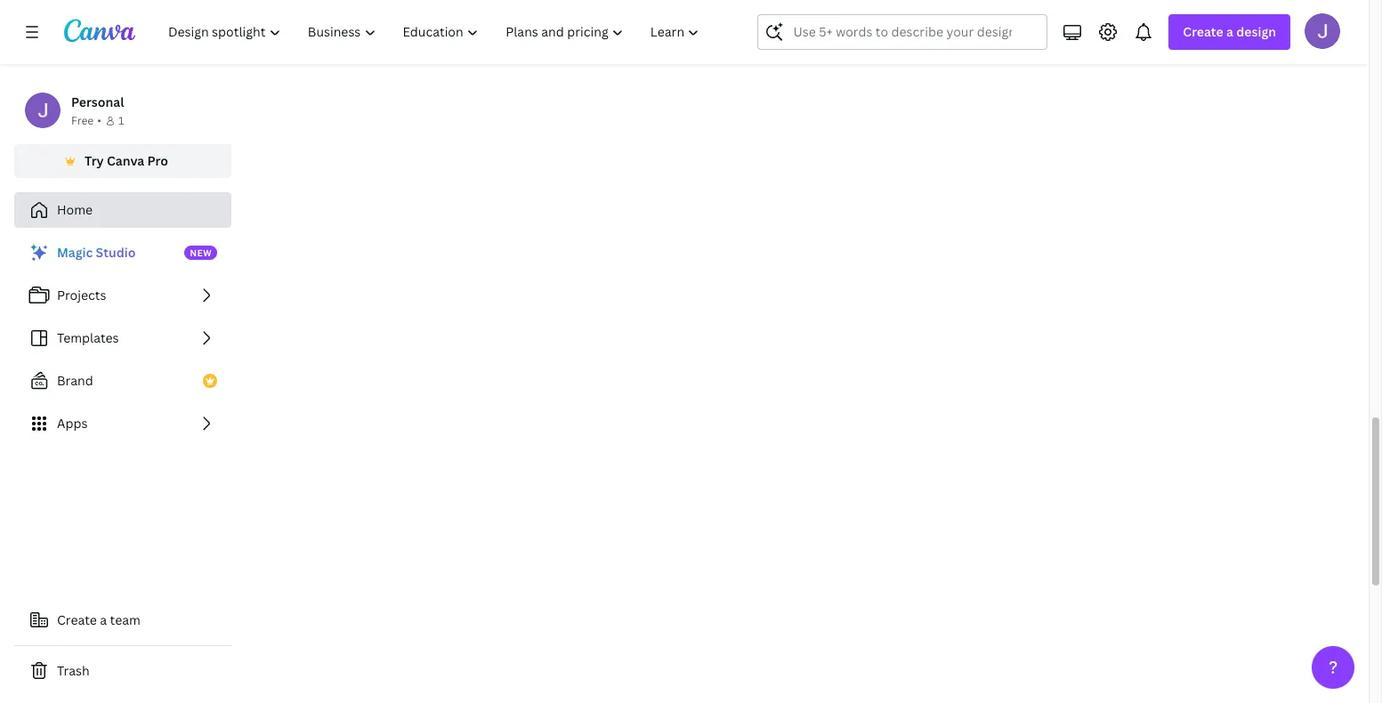 Task type: vqa. For each thing, say whether or not it's contained in the screenshot.
How to print your Canva design
no



Task type: describe. For each thing, give the bounding box(es) containing it.
templates link
[[14, 320, 231, 356]]

apps
[[57, 415, 88, 432]]

create a design
[[1183, 23, 1277, 40]]

trash
[[57, 662, 90, 679]]

create for create a team
[[57, 612, 97, 628]]

brand
[[57, 372, 93, 389]]

a for team
[[100, 612, 107, 628]]

team
[[110, 612, 141, 628]]

try canva pro
[[85, 152, 168, 169]]

create a team
[[57, 612, 141, 628]]

try
[[85, 152, 104, 169]]

•
[[97, 113, 101, 128]]

top level navigation element
[[157, 14, 715, 50]]

create for create a design
[[1183, 23, 1224, 40]]

home link
[[14, 192, 231, 228]]

a for design
[[1227, 23, 1234, 40]]

try canva pro button
[[14, 144, 231, 178]]

design
[[1237, 23, 1277, 40]]

new
[[190, 247, 212, 259]]

list containing magic studio
[[14, 235, 231, 442]]

projects
[[57, 287, 106, 304]]



Task type: locate. For each thing, give the bounding box(es) containing it.
trash link
[[14, 653, 231, 689]]

create inside button
[[57, 612, 97, 628]]

projects link
[[14, 278, 231, 313]]

home
[[57, 201, 93, 218]]

a inside button
[[100, 612, 107, 628]]

jacob simon image
[[1305, 13, 1341, 49]]

0 horizontal spatial a
[[100, 612, 107, 628]]

1 horizontal spatial create
[[1183, 23, 1224, 40]]

0 vertical spatial a
[[1227, 23, 1234, 40]]

1 vertical spatial create
[[57, 612, 97, 628]]

0 horizontal spatial create
[[57, 612, 97, 628]]

list
[[14, 235, 231, 442]]

pro
[[147, 152, 168, 169]]

None search field
[[758, 14, 1048, 50]]

a left team
[[100, 612, 107, 628]]

create a team button
[[14, 603, 231, 638]]

1
[[118, 113, 124, 128]]

1 vertical spatial a
[[100, 612, 107, 628]]

create left design
[[1183, 23, 1224, 40]]

1 horizontal spatial a
[[1227, 23, 1234, 40]]

free
[[71, 113, 94, 128]]

a inside dropdown button
[[1227, 23, 1234, 40]]

a left design
[[1227, 23, 1234, 40]]

a
[[1227, 23, 1234, 40], [100, 612, 107, 628]]

create left team
[[57, 612, 97, 628]]

create inside dropdown button
[[1183, 23, 1224, 40]]

canva
[[107, 152, 144, 169]]

free •
[[71, 113, 101, 128]]

templates
[[57, 329, 119, 346]]

studio
[[96, 244, 136, 261]]

create
[[1183, 23, 1224, 40], [57, 612, 97, 628]]

magic studio
[[57, 244, 136, 261]]

personal
[[71, 93, 124, 110]]

apps link
[[14, 406, 231, 442]]

brand link
[[14, 363, 231, 399]]

0 vertical spatial create
[[1183, 23, 1224, 40]]

magic
[[57, 244, 93, 261]]

create a design button
[[1169, 14, 1291, 50]]

Search search field
[[794, 15, 1012, 49]]



